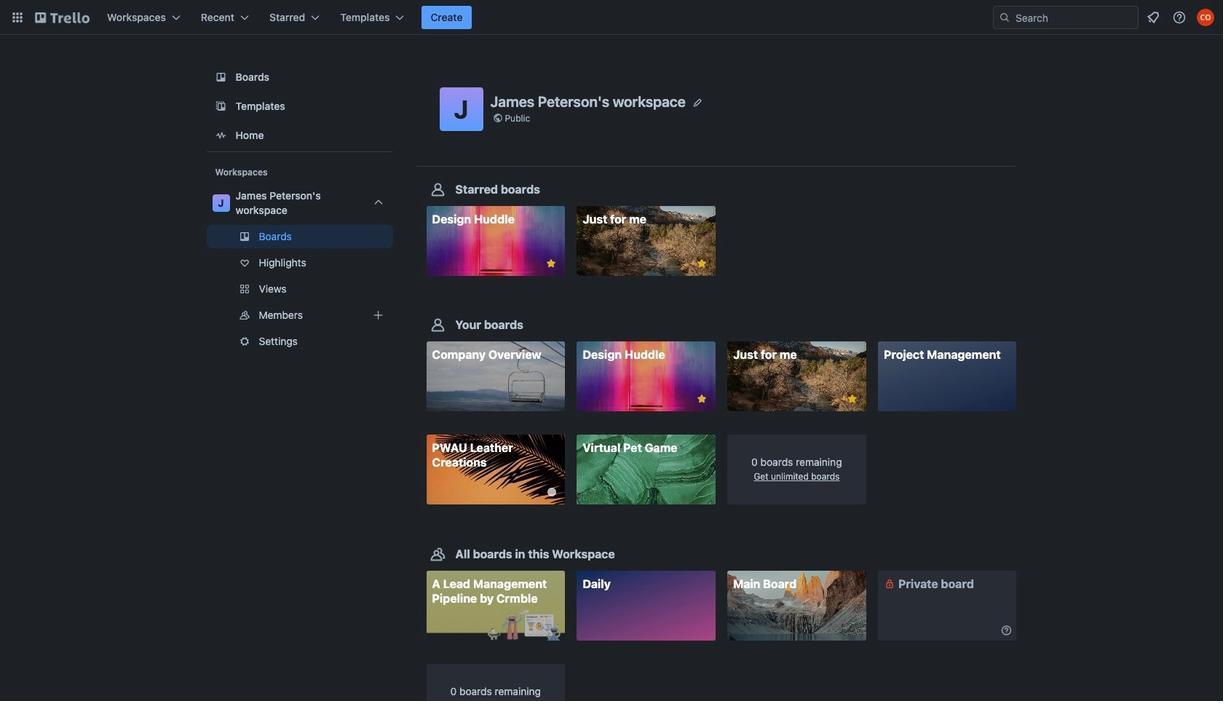 Task type: vqa. For each thing, say whether or not it's contained in the screenshot.
the bottom the 'add' image
no



Task type: describe. For each thing, give the bounding box(es) containing it.
open information menu image
[[1173, 10, 1187, 25]]

primary element
[[0, 0, 1224, 35]]

template board image
[[212, 98, 230, 115]]

Search field
[[1011, 7, 1139, 28]]

home image
[[212, 127, 230, 144]]

board image
[[212, 68, 230, 86]]

there is new activity on this board. image
[[548, 488, 557, 497]]

search image
[[999, 12, 1011, 23]]

1 horizontal spatial click to unstar this board. it will be removed from your starred list. image
[[696, 257, 709, 270]]



Task type: locate. For each thing, give the bounding box(es) containing it.
1 horizontal spatial sm image
[[1000, 623, 1014, 638]]

0 vertical spatial sm image
[[883, 577, 897, 591]]

0 horizontal spatial click to unstar this board. it will be removed from your starred list. image
[[545, 257, 558, 270]]

0 notifications image
[[1145, 9, 1163, 26]]

back to home image
[[35, 6, 90, 29]]

click to unstar this board. it will be removed from your starred list. image
[[545, 257, 558, 270], [696, 257, 709, 270], [846, 393, 859, 406]]

0 horizontal spatial sm image
[[883, 577, 897, 591]]

christina overa (christinaovera) image
[[1198, 9, 1215, 26]]

sm image
[[883, 577, 897, 591], [1000, 623, 1014, 638]]

add image
[[370, 307, 387, 324]]

click to unstar this board. it will be removed from your starred list. image
[[696, 393, 709, 406]]

1 vertical spatial sm image
[[1000, 623, 1014, 638]]

2 horizontal spatial click to unstar this board. it will be removed from your starred list. image
[[846, 393, 859, 406]]



